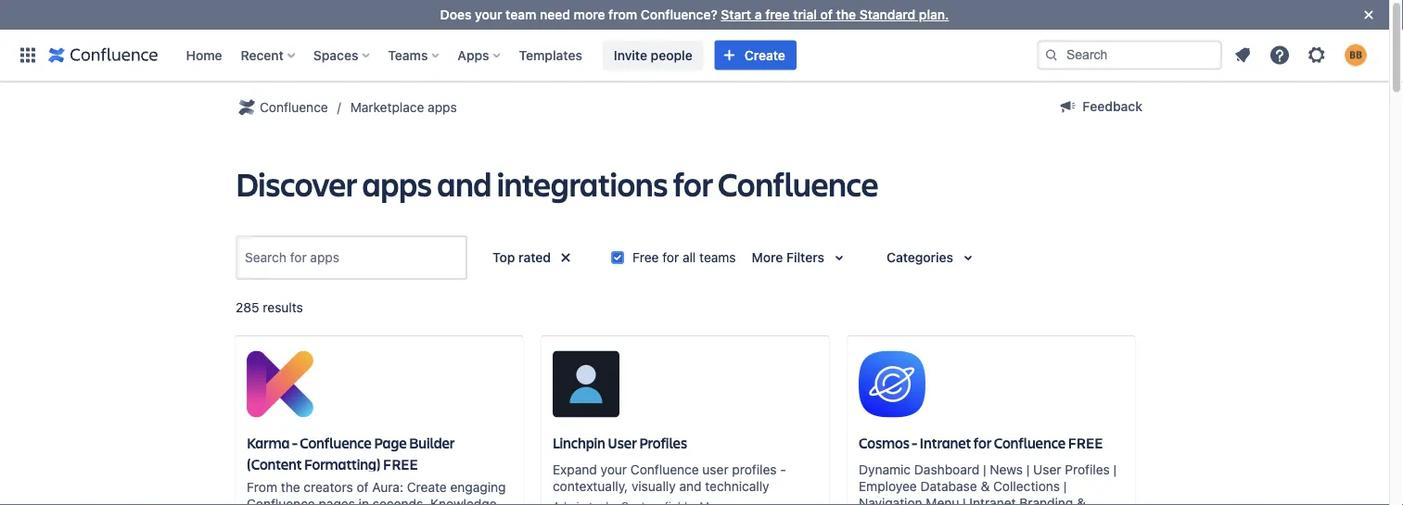Task type: vqa. For each thing, say whether or not it's contained in the screenshot.
THE within From the creators of Aura: Create engaging Confluence pages in seconds. Knowledg
yes



Task type: describe. For each thing, give the bounding box(es) containing it.
apps for marketplace
[[428, 100, 457, 115]]

linchpin user profiles
[[553, 433, 688, 453]]

in
[[359, 496, 369, 506]]

trial
[[794, 7, 817, 22]]

page
[[374, 433, 407, 453]]

karma - confluence page builder (content formatting) free image
[[247, 351, 314, 418]]

Search field
[[1037, 40, 1223, 70]]

news
[[990, 462, 1024, 477]]

global element
[[11, 29, 1037, 81]]

spaces
[[313, 47, 359, 63]]

more
[[574, 7, 605, 22]]

0 horizontal spatial profiles
[[639, 433, 688, 453]]

user inside 'dynamic dashboard | news | user profiles | employee database & collections | navigation menu | intranet branding'
[[1034, 462, 1062, 477]]

teams
[[388, 47, 428, 63]]

&
[[981, 479, 990, 494]]

- for cosmos
[[912, 433, 918, 453]]

filters
[[787, 250, 825, 265]]

cosmos - intranet for confluence free image
[[859, 351, 926, 418]]

a
[[755, 7, 762, 22]]

engaging
[[451, 480, 506, 495]]

- for karma
[[292, 433, 298, 453]]

karma - confluence page builder (content formatting) free
[[247, 433, 455, 474]]

settings icon image
[[1307, 44, 1329, 66]]

intranet inside 'dynamic dashboard | news | user profiles | employee database & collections | navigation menu | intranet branding'
[[970, 495, 1017, 506]]

standard
[[860, 7, 916, 22]]

more
[[752, 250, 784, 265]]

aura:
[[372, 480, 404, 495]]

remove selected image
[[555, 247, 577, 269]]

free
[[766, 7, 790, 22]]

integrations
[[497, 161, 668, 206]]

categories
[[887, 250, 954, 265]]

notification icon image
[[1232, 44, 1255, 66]]

spaces button
[[308, 40, 377, 70]]

linchpin
[[553, 433, 606, 453]]

people
[[651, 47, 693, 63]]

discover apps and integrations for confluence
[[236, 161, 879, 206]]

from
[[247, 480, 277, 495]]

create button
[[715, 40, 797, 70]]

feedback button
[[1046, 92, 1154, 122]]

help icon image
[[1269, 44, 1292, 66]]

create inside from the creators of aura: create engaging confluence pages in seconds. knowledg
[[407, 480, 447, 495]]

formatting)
[[304, 454, 381, 474]]

marketplace
[[351, 100, 424, 115]]

home link
[[180, 40, 228, 70]]

marketplace apps link
[[351, 97, 457, 119]]

discover
[[236, 161, 357, 206]]

(content
[[247, 454, 302, 474]]

rated
[[519, 250, 551, 265]]

the inside from the creators of aura: create engaging confluence pages in seconds. knowledg
[[281, 480, 300, 495]]

285 results
[[236, 300, 303, 315]]

does your team need more from confluence? start a free trial of the standard plan.
[[440, 7, 950, 22]]

confluence inside from the creators of aura: create engaging confluence pages in seconds. knowledg
[[247, 496, 315, 506]]

appswitcher icon image
[[17, 44, 39, 66]]

builder
[[409, 433, 455, 453]]

cosmos
[[859, 433, 910, 453]]

from
[[609, 7, 638, 22]]

banner containing home
[[0, 29, 1390, 82]]

home
[[186, 47, 222, 63]]

confluence link
[[236, 97, 328, 119]]

dynamic
[[859, 462, 911, 477]]



Task type: locate. For each thing, give the bounding box(es) containing it.
confluence image
[[48, 44, 158, 66], [48, 44, 158, 66]]

1 vertical spatial intranet
[[970, 495, 1017, 506]]

teams
[[700, 250, 736, 265]]

does
[[440, 7, 472, 22]]

invite people
[[614, 47, 693, 63]]

2 horizontal spatial -
[[912, 433, 918, 453]]

navigation
[[859, 495, 923, 506]]

1 vertical spatial user
[[1034, 462, 1062, 477]]

of up in
[[357, 480, 369, 495]]

1 vertical spatial of
[[357, 480, 369, 495]]

- right "karma"
[[292, 433, 298, 453]]

apps
[[428, 100, 457, 115], [362, 161, 432, 206]]

0 horizontal spatial free
[[383, 454, 418, 474]]

confluence inside karma - confluence page builder (content formatting) free
[[300, 433, 372, 453]]

0 horizontal spatial -
[[292, 433, 298, 453]]

recent
[[241, 47, 284, 63]]

confluence up news
[[994, 433, 1066, 453]]

create up 'seconds.' at the left of the page
[[407, 480, 447, 495]]

templates
[[519, 47, 583, 63]]

free
[[1069, 433, 1104, 453], [383, 454, 418, 474]]

cosmos - intranet for confluence free
[[859, 433, 1104, 453]]

1 horizontal spatial your
[[601, 462, 627, 477]]

1 vertical spatial apps
[[362, 161, 432, 206]]

for left all
[[663, 250, 679, 265]]

for up all
[[673, 161, 713, 206]]

karma
[[247, 433, 290, 453]]

your for team
[[475, 7, 503, 22]]

dashboard
[[915, 462, 980, 477]]

context icon image
[[236, 97, 258, 119], [236, 97, 258, 119]]

- right cosmos
[[912, 433, 918, 453]]

top rated
[[493, 250, 551, 265]]

banner
[[0, 29, 1390, 82]]

1 horizontal spatial profiles
[[1066, 462, 1111, 477]]

user up collections
[[1034, 462, 1062, 477]]

free
[[633, 250, 659, 265]]

your profile and preferences image
[[1346, 44, 1368, 66]]

invite
[[614, 47, 648, 63]]

0 horizontal spatial of
[[357, 480, 369, 495]]

apps right the marketplace
[[428, 100, 457, 115]]

0 horizontal spatial your
[[475, 7, 503, 22]]

profiles up expand your confluence user profiles - contextually, visually and technically
[[639, 433, 688, 453]]

confluence up visually
[[631, 462, 699, 477]]

start a free trial of the standard plan. link
[[721, 7, 950, 22]]

creators
[[304, 480, 353, 495]]

create inside dropdown button
[[745, 47, 786, 63]]

dynamic dashboard | news | user profiles | employee database & collections | navigation menu | intranet branding
[[859, 462, 1117, 506]]

expand
[[553, 462, 597, 477]]

top
[[493, 250, 515, 265]]

templates link
[[514, 40, 588, 70]]

expand your confluence user profiles - contextually, visually and technically
[[553, 462, 787, 494]]

for up news
[[974, 433, 992, 453]]

apps down marketplace apps link
[[362, 161, 432, 206]]

1 horizontal spatial create
[[745, 47, 786, 63]]

1 horizontal spatial -
[[781, 462, 787, 477]]

confluence
[[260, 100, 328, 115], [718, 161, 879, 206], [300, 433, 372, 453], [994, 433, 1066, 453], [631, 462, 699, 477], [247, 496, 315, 506]]

intranet up dashboard at the right
[[920, 433, 972, 453]]

the down (content
[[281, 480, 300, 495]]

seconds.
[[373, 496, 427, 506]]

visually
[[632, 479, 676, 494]]

-
[[292, 433, 298, 453], [912, 433, 918, 453], [781, 462, 787, 477]]

apps for discover
[[362, 161, 432, 206]]

your
[[475, 7, 503, 22], [601, 462, 627, 477]]

feedback
[[1083, 99, 1143, 114]]

linchpin user profiles image
[[553, 351, 620, 418]]

1 horizontal spatial of
[[821, 7, 833, 22]]

0 vertical spatial for
[[673, 161, 713, 206]]

create down "a"
[[745, 47, 786, 63]]

results
[[263, 300, 303, 315]]

1 horizontal spatial the
[[837, 7, 857, 22]]

confluence down recent dropdown button
[[260, 100, 328, 115]]

2 vertical spatial for
[[974, 433, 992, 453]]

invite people button
[[603, 40, 704, 70]]

0 vertical spatial your
[[475, 7, 503, 22]]

free for all teams
[[633, 250, 736, 265]]

pages
[[319, 496, 355, 506]]

user right linchpin at the bottom left
[[608, 433, 637, 453]]

collections
[[994, 479, 1061, 494]]

the
[[837, 7, 857, 22], [281, 480, 300, 495]]

apps
[[458, 47, 490, 63]]

contextually,
[[553, 479, 628, 494]]

menu
[[926, 495, 960, 506]]

your down linchpin user profiles
[[601, 462, 627, 477]]

employee
[[859, 479, 917, 494]]

0 vertical spatial the
[[837, 7, 857, 22]]

0 horizontal spatial the
[[281, 480, 300, 495]]

plan.
[[919, 7, 950, 22]]

team
[[506, 7, 537, 22]]

confluence inside expand your confluence user profiles - contextually, visually and technically
[[631, 462, 699, 477]]

1 vertical spatial profiles
[[1066, 462, 1111, 477]]

285
[[236, 300, 259, 315]]

0 horizontal spatial create
[[407, 480, 447, 495]]

of
[[821, 7, 833, 22], [357, 480, 369, 495]]

database
[[921, 479, 978, 494]]

1 vertical spatial and
[[680, 479, 702, 494]]

apps button
[[452, 40, 508, 70]]

1 vertical spatial your
[[601, 462, 627, 477]]

the right trial
[[837, 7, 857, 22]]

marketplace apps
[[351, 100, 457, 115]]

confluence down from
[[247, 496, 315, 506]]

- inside karma - confluence page builder (content formatting) free
[[292, 433, 298, 453]]

0 vertical spatial free
[[1069, 433, 1104, 453]]

free inside karma - confluence page builder (content formatting) free
[[383, 454, 418, 474]]

your for confluence
[[601, 462, 627, 477]]

1 horizontal spatial user
[[1034, 462, 1062, 477]]

confluence up formatting)
[[300, 433, 372, 453]]

- right profiles
[[781, 462, 787, 477]]

0 vertical spatial of
[[821, 7, 833, 22]]

intranet down &
[[970, 495, 1017, 506]]

1 horizontal spatial and
[[680, 479, 702, 494]]

1 vertical spatial for
[[663, 250, 679, 265]]

0 vertical spatial profiles
[[639, 433, 688, 453]]

your inside expand your confluence user profiles - contextually, visually and technically
[[601, 462, 627, 477]]

profiles
[[733, 462, 777, 477]]

your left team
[[475, 7, 503, 22]]

0 horizontal spatial user
[[608, 433, 637, 453]]

profiles
[[639, 433, 688, 453], [1066, 462, 1111, 477]]

from the creators of aura: create engaging confluence pages in seconds. knowledg
[[247, 480, 506, 506]]

teams button
[[383, 40, 447, 70]]

1 horizontal spatial free
[[1069, 433, 1104, 453]]

start
[[721, 7, 752, 22]]

user
[[608, 433, 637, 453], [1034, 462, 1062, 477]]

technically
[[706, 479, 770, 494]]

0 vertical spatial and
[[437, 161, 492, 206]]

all
[[683, 250, 696, 265]]

confluence?
[[641, 7, 718, 22]]

search image
[[1045, 48, 1060, 63]]

0 vertical spatial user
[[608, 433, 637, 453]]

for
[[673, 161, 713, 206], [663, 250, 679, 265], [974, 433, 992, 453]]

user
[[703, 462, 729, 477]]

1 vertical spatial the
[[281, 480, 300, 495]]

profiles inside 'dynamic dashboard | news | user profiles | employee database & collections | navigation menu | intranet branding'
[[1066, 462, 1111, 477]]

Search for apps field
[[239, 241, 464, 275]]

0 horizontal spatial and
[[437, 161, 492, 206]]

of inside from the creators of aura: create engaging confluence pages in seconds. knowledg
[[357, 480, 369, 495]]

close image
[[1359, 4, 1381, 26]]

recent button
[[235, 40, 302, 70]]

0 vertical spatial create
[[745, 47, 786, 63]]

1 vertical spatial create
[[407, 480, 447, 495]]

more filters
[[752, 250, 825, 265]]

create
[[745, 47, 786, 63], [407, 480, 447, 495]]

0 vertical spatial apps
[[428, 100, 457, 115]]

and inside expand your confluence user profiles - contextually, visually and technically
[[680, 479, 702, 494]]

profiles right news
[[1066, 462, 1111, 477]]

confluence up filters
[[718, 161, 879, 206]]

0 vertical spatial intranet
[[920, 433, 972, 453]]

- inside expand your confluence user profiles - contextually, visually and technically
[[781, 462, 787, 477]]

and
[[437, 161, 492, 206], [680, 479, 702, 494]]

1 vertical spatial free
[[383, 454, 418, 474]]

of right trial
[[821, 7, 833, 22]]

need
[[540, 7, 571, 22]]

|
[[984, 462, 987, 477], [1027, 462, 1030, 477], [1114, 462, 1117, 477], [1064, 479, 1067, 494], [963, 495, 967, 506]]



